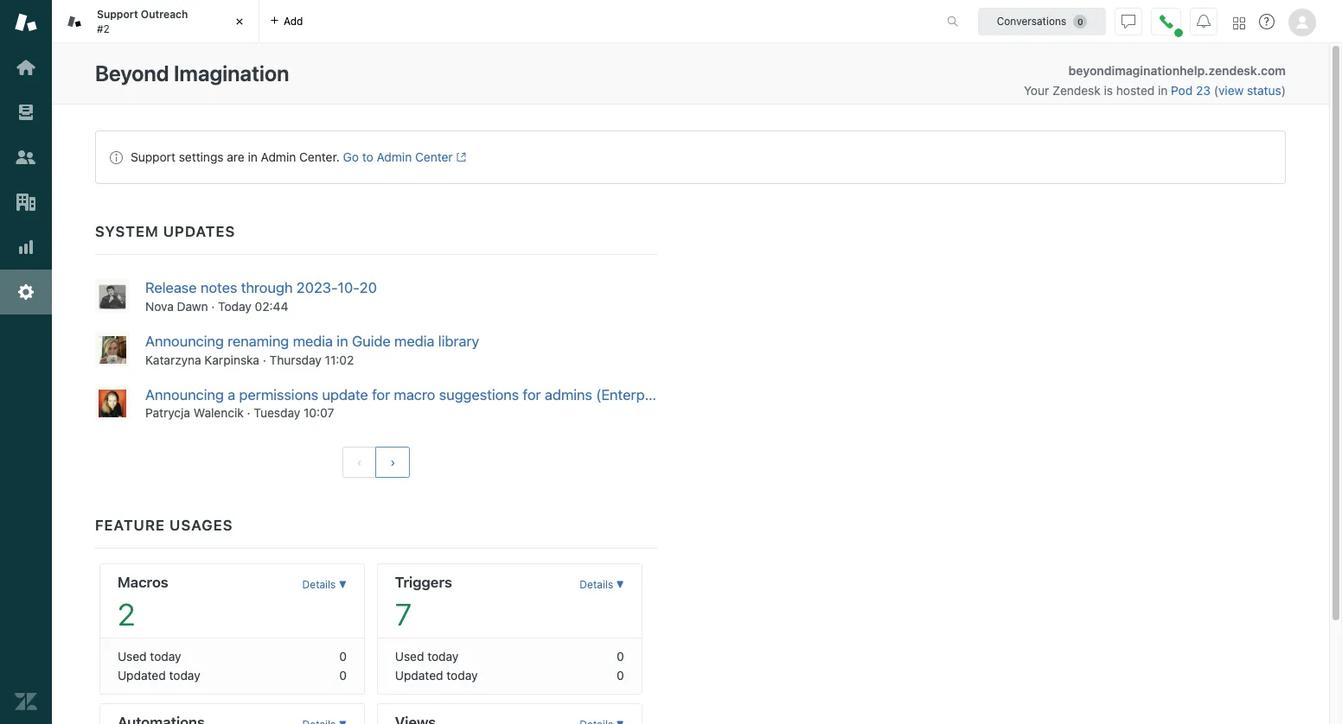 Task type: locate. For each thing, give the bounding box(es) containing it.
1 for from the left
[[372, 386, 390, 404]]

▼
[[339, 579, 347, 592], [616, 579, 624, 592]]

renaming
[[228, 333, 289, 350]]

details for 2
[[302, 579, 336, 592]]

.zendesk.com
[[1205, 63, 1286, 78]]

used for 7
[[395, 650, 424, 665]]

organizations image
[[15, 191, 37, 214]]

media up thursday 11:02
[[293, 333, 333, 350]]

pod
[[1171, 83, 1193, 98]]

1 horizontal spatial admin
[[377, 150, 412, 164]]

details for 7
[[580, 579, 613, 592]]

walencik
[[194, 406, 244, 421]]

0 horizontal spatial for
[[372, 386, 390, 404]]

today
[[150, 650, 181, 665], [427, 650, 459, 665], [169, 669, 200, 684], [447, 669, 478, 684]]

1 horizontal spatial updated today
[[395, 669, 478, 684]]

tuesday 10:07
[[254, 406, 334, 421]]

dawn
[[177, 299, 208, 314]]

1 updated today from the left
[[118, 669, 200, 684]]

suggestions
[[439, 386, 519, 404]]

2 used today from the left
[[395, 650, 459, 665]]

2 details from the left
[[580, 579, 613, 592]]

used
[[118, 650, 147, 665], [395, 650, 424, 665]]

feature usages
[[95, 518, 233, 535]]

0 horizontal spatial media
[[293, 333, 333, 350]]

2 admin from the left
[[377, 150, 412, 164]]

›
[[390, 456, 396, 470]]

zendesk image
[[15, 691, 37, 713]]

media right the guide
[[394, 333, 435, 350]]

to
[[362, 150, 373, 164]]

announcing up patrycja walencik
[[145, 386, 224, 404]]

2 updated today from the left
[[395, 669, 478, 684]]

updated for 7
[[395, 669, 443, 684]]

support inside status
[[131, 150, 176, 164]]

1 horizontal spatial media
[[394, 333, 435, 350]]

admin left "center."
[[261, 150, 296, 164]]

updated today down 2
[[118, 669, 200, 684]]

2 announcing from the top
[[145, 386, 224, 404]]

support
[[97, 8, 138, 21], [131, 150, 176, 164]]

1 horizontal spatial for
[[523, 386, 541, 404]]

1 vertical spatial support
[[131, 150, 176, 164]]

nova
[[145, 299, 174, 314]]

system updates
[[95, 223, 235, 240]]

center.
[[299, 150, 340, 164]]

details ▼
[[302, 579, 347, 592], [580, 579, 624, 592]]

zendesk products image
[[1233, 17, 1245, 29]]

macros 2
[[118, 575, 168, 633]]

2 updated from the left
[[395, 669, 443, 684]]

support inside support outreach #2
[[97, 8, 138, 21]]

1 used today from the left
[[118, 650, 181, 665]]

zendesk support image
[[15, 11, 37, 34]]

0 horizontal spatial in
[[248, 150, 258, 164]]

announcing
[[145, 333, 224, 350], [145, 386, 224, 404]]

used today for 7
[[395, 650, 459, 665]]

2 used from the left
[[395, 650, 424, 665]]

announcing a permissions update for macro suggestions for admins (enterprise only)
[[145, 386, 705, 404]]

main element
[[0, 0, 52, 725]]

system
[[95, 223, 159, 240]]

add
[[284, 14, 303, 27]]

through
[[241, 279, 293, 297]]

1 horizontal spatial ▼
[[616, 579, 624, 592]]

beyondimaginationhelp
[[1069, 63, 1205, 78]]

add button
[[259, 0, 313, 42]]

beyondimaginationhelp .zendesk.com your zendesk is hosted in pod 23 ( view status )
[[1024, 63, 1286, 98]]

0 vertical spatial in
[[1158, 83, 1168, 98]]

for left "macro"
[[372, 386, 390, 404]]

0 horizontal spatial ▼
[[339, 579, 347, 592]]

2 horizontal spatial in
[[1158, 83, 1168, 98]]

go to admin center
[[343, 150, 453, 164]]

only)
[[672, 386, 705, 404]]

0 vertical spatial support
[[97, 8, 138, 21]]

1 details ▼ from the left
[[302, 579, 347, 592]]

for
[[372, 386, 390, 404], [523, 386, 541, 404]]

macro
[[394, 386, 435, 404]]

0 horizontal spatial updated
[[118, 669, 166, 684]]

announcing renaming media in guide media library
[[145, 333, 479, 350]]

button displays agent's chat status as invisible. image
[[1122, 14, 1136, 28]]

support settings are in admin center.
[[131, 150, 340, 164]]

used today down 7
[[395, 650, 459, 665]]

1 announcing from the top
[[145, 333, 224, 350]]

support left the settings
[[131, 150, 176, 164]]

1 ▼ from the left
[[339, 579, 347, 592]]

updated
[[118, 669, 166, 684], [395, 669, 443, 684]]

1 horizontal spatial details ▼
[[580, 579, 624, 592]]

support outreach #2
[[97, 8, 188, 35]]

0 horizontal spatial updated today
[[118, 669, 200, 684]]

in right the are
[[248, 150, 258, 164]]

2023-
[[296, 279, 338, 297]]

used for 2
[[118, 650, 147, 665]]

in for support settings are in admin center.
[[248, 150, 258, 164]]

updated down 7
[[395, 669, 443, 684]]

1 horizontal spatial used today
[[395, 650, 459, 665]]

details ▼ for 2
[[302, 579, 347, 592]]

updated today
[[118, 669, 200, 684], [395, 669, 478, 684]]

(
[[1214, 83, 1219, 98]]

10-
[[338, 279, 360, 297]]

close image
[[231, 13, 248, 30]]

1 used from the left
[[118, 650, 147, 665]]

2 for from the left
[[523, 386, 541, 404]]

0 horizontal spatial used
[[118, 650, 147, 665]]

(enterprise
[[596, 386, 669, 404]]

20
[[360, 279, 377, 297]]

0 horizontal spatial admin
[[261, 150, 296, 164]]

admin
[[261, 150, 296, 164], [377, 150, 412, 164]]

tuesday
[[254, 406, 300, 421]]

updated today down 7
[[395, 669, 478, 684]]

used today
[[118, 650, 181, 665], [395, 650, 459, 665]]

0 horizontal spatial details
[[302, 579, 336, 592]]

1 vertical spatial announcing
[[145, 386, 224, 404]]

announcing for announcing a permissions update for macro suggestions for admins (enterprise only)
[[145, 386, 224, 404]]

1 horizontal spatial updated
[[395, 669, 443, 684]]

1 horizontal spatial in
[[337, 333, 348, 350]]

0
[[339, 650, 347, 665], [617, 650, 624, 665], [339, 669, 347, 684], [617, 669, 624, 684]]

support up #2
[[97, 8, 138, 21]]

0 horizontal spatial used today
[[118, 650, 181, 665]]

used today down 2
[[118, 650, 181, 665]]

in left pod
[[1158, 83, 1168, 98]]

2 vertical spatial in
[[337, 333, 348, 350]]

7
[[395, 597, 412, 633]]

10:07
[[304, 406, 334, 421]]

status
[[95, 131, 1286, 184]]

updates
[[163, 223, 235, 240]]

announcing up katarzyna
[[145, 333, 224, 350]]

0 horizontal spatial details ▼
[[302, 579, 347, 592]]

1 details from the left
[[302, 579, 336, 592]]

2 details ▼ from the left
[[580, 579, 624, 592]]

1 vertical spatial in
[[248, 150, 258, 164]]

1 updated from the left
[[118, 669, 166, 684]]

media
[[293, 333, 333, 350], [394, 333, 435, 350]]

23
[[1196, 83, 1211, 98]]

1 horizontal spatial used
[[395, 650, 424, 665]]

0 vertical spatial announcing
[[145, 333, 224, 350]]

notifications image
[[1197, 14, 1211, 28]]

for left admins
[[523, 386, 541, 404]]

admin right to
[[377, 150, 412, 164]]

used down 2
[[118, 650, 147, 665]]

get started image
[[15, 56, 37, 79]]

macros
[[118, 575, 168, 592]]

details ▼ for 7
[[580, 579, 624, 592]]

tab
[[52, 0, 259, 43]]

tab containing support outreach
[[52, 0, 259, 43]]

in
[[1158, 83, 1168, 98], [248, 150, 258, 164], [337, 333, 348, 350]]

settings
[[179, 150, 224, 164]]

updated down 2
[[118, 669, 166, 684]]

details
[[302, 579, 336, 592], [580, 579, 613, 592]]

in up 11:02
[[337, 333, 348, 350]]

2 ▼ from the left
[[616, 579, 624, 592]]

in inside status
[[248, 150, 258, 164]]

1 admin from the left
[[261, 150, 296, 164]]

are
[[227, 150, 245, 164]]

hosted
[[1116, 83, 1155, 98]]

1 horizontal spatial details
[[580, 579, 613, 592]]

used down 7
[[395, 650, 424, 665]]



Task type: vqa. For each thing, say whether or not it's contained in the screenshot.
Miso:
no



Task type: describe. For each thing, give the bounding box(es) containing it.
go to admin center link
[[343, 150, 466, 164]]

triggers
[[395, 575, 452, 592]]

in for announcing renaming media in guide media library
[[337, 333, 348, 350]]

1 media from the left
[[293, 333, 333, 350]]

tabs tab list
[[52, 0, 929, 43]]

triggers 7
[[395, 575, 452, 633]]

admins
[[545, 386, 592, 404]]

thursday 11:02
[[269, 353, 354, 367]]

view
[[1219, 83, 1244, 98]]

customers image
[[15, 146, 37, 169]]

11:02
[[325, 353, 354, 367]]

conversations button
[[978, 7, 1106, 35]]

karpinska
[[204, 353, 259, 367]]

‹
[[357, 456, 362, 470]]

today
[[218, 299, 252, 314]]

center
[[415, 150, 453, 164]]

02:44
[[255, 299, 288, 314]]

outreach
[[141, 8, 188, 21]]

nova dawn
[[145, 299, 208, 314]]

support for support outreach #2
[[97, 8, 138, 21]]

a
[[228, 386, 235, 404]]

katarzyna karpinska
[[145, 353, 259, 367]]

views image
[[15, 101, 37, 124]]

patrycja walencik
[[145, 406, 244, 421]]

permissions
[[239, 386, 318, 404]]

beyond imagination
[[95, 61, 289, 86]]

is
[[1104, 83, 1113, 98]]

(opens in a new tab) image
[[453, 152, 466, 163]]

updated for 2
[[118, 669, 166, 684]]

release
[[145, 279, 197, 297]]

your
[[1024, 83, 1049, 98]]

pod 23 link
[[1171, 83, 1214, 98]]

guide
[[352, 333, 391, 350]]

get help image
[[1259, 14, 1275, 29]]

status containing support settings are in admin center.
[[95, 131, 1286, 184]]

library
[[438, 333, 479, 350]]

admin image
[[15, 281, 37, 304]]

usages
[[170, 518, 233, 535]]

announcing for announcing renaming media in guide media library
[[145, 333, 224, 350]]

in inside beyondimaginationhelp .zendesk.com your zendesk is hosted in pod 23 ( view status )
[[1158, 83, 1168, 98]]

zendesk
[[1053, 83, 1101, 98]]

update
[[322, 386, 368, 404]]

go
[[343, 150, 359, 164]]

updated today for 2
[[118, 669, 200, 684]]

▼ for 2
[[339, 579, 347, 592]]

katarzyna
[[145, 353, 201, 367]]

#2
[[97, 22, 110, 35]]

release notes through 2023-10-20
[[145, 279, 377, 297]]

status
[[1247, 83, 1282, 98]]

imagination
[[174, 61, 289, 86]]

beyond
[[95, 61, 169, 86]]

▼ for 7
[[616, 579, 624, 592]]

reporting image
[[15, 236, 37, 259]]

› button
[[376, 447, 410, 479]]

used today for 2
[[118, 650, 181, 665]]

patrycja
[[145, 406, 190, 421]]

notes
[[201, 279, 237, 297]]

2 media from the left
[[394, 333, 435, 350]]

thursday
[[269, 353, 322, 367]]

feature
[[95, 518, 165, 535]]

)
[[1282, 83, 1286, 98]]

today 02:44
[[218, 299, 288, 314]]

2
[[118, 597, 135, 633]]

support for support settings are in admin center.
[[131, 150, 176, 164]]

conversations
[[997, 14, 1067, 27]]

‹ button
[[342, 447, 377, 479]]

updated today for 7
[[395, 669, 478, 684]]

view status link
[[1219, 83, 1282, 98]]



